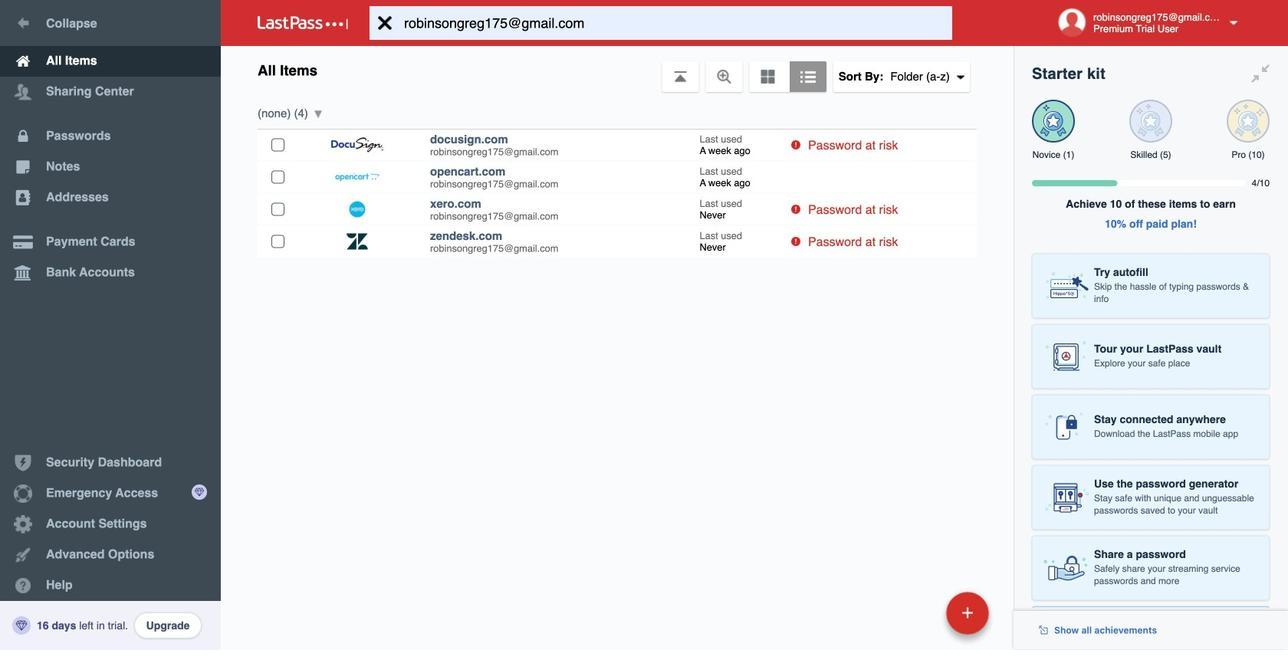 Task type: vqa. For each thing, say whether or not it's contained in the screenshot.
Vault Options navigation on the top
yes



Task type: describe. For each thing, give the bounding box(es) containing it.
clear search image
[[370, 6, 400, 40]]

new item navigation
[[841, 587, 998, 650]]

Search search field
[[370, 6, 982, 40]]

new item element
[[841, 591, 994, 635]]



Task type: locate. For each thing, give the bounding box(es) containing it.
search my vault text field
[[370, 6, 982, 40]]

lastpass image
[[258, 16, 348, 30]]

main navigation navigation
[[0, 0, 221, 650]]

vault options navigation
[[221, 46, 1014, 92]]



